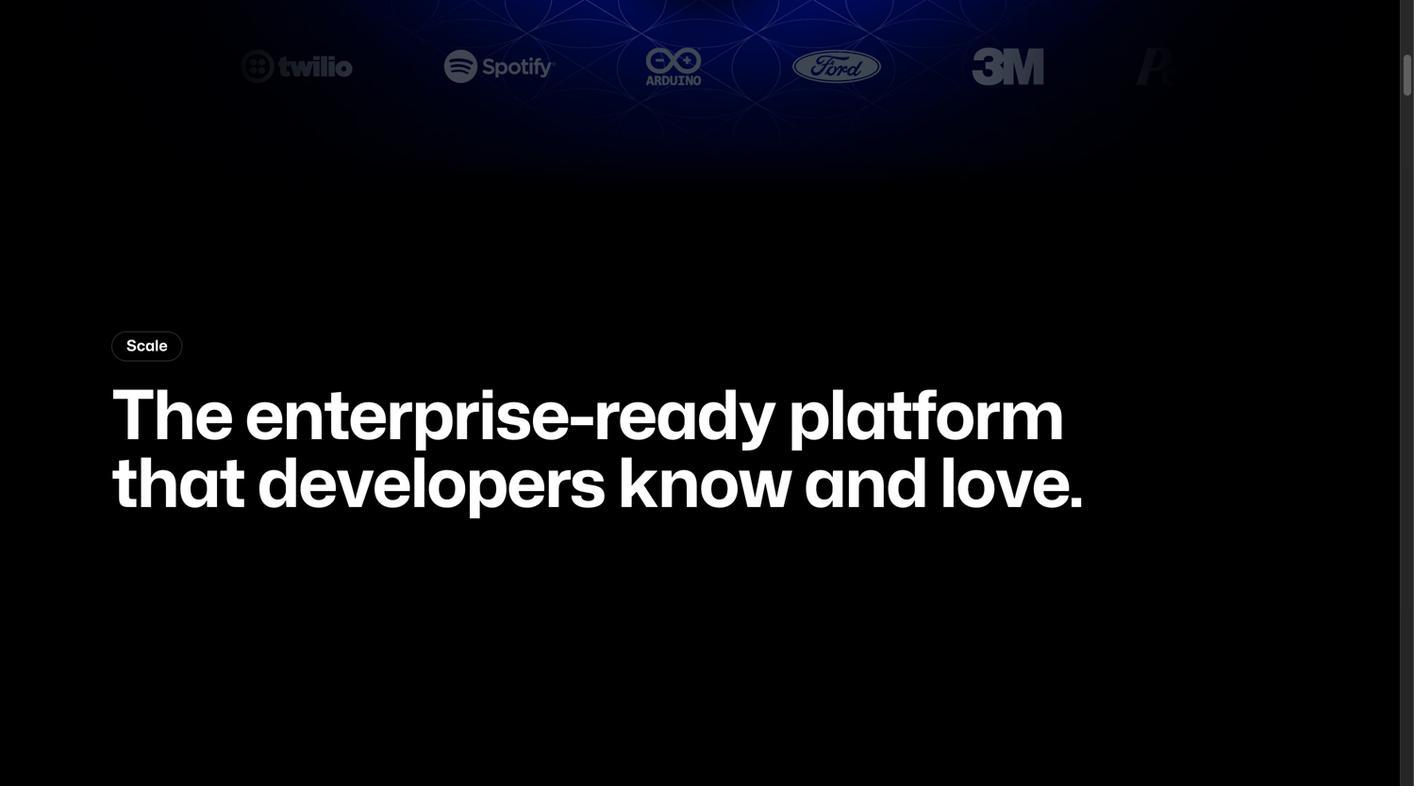 Task type: vqa. For each thing, say whether or not it's contained in the screenshot.
the The
yes



Task type: describe. For each thing, give the bounding box(es) containing it.
arduino's logo image
[[644, 43, 699, 90]]

ford's logo image
[[790, 38, 879, 95]]

the
[[111, 385, 232, 451]]

love.
[[940, 453, 1084, 519]]

know
[[618, 453, 791, 519]]

that
[[111, 453, 245, 519]]

the enterprise-ready platform that developers know and love.
[[111, 385, 1084, 519]]



Task type: locate. For each thing, give the bounding box(es) containing it.
and
[[804, 453, 927, 519]]

enterprise-
[[245, 385, 594, 451]]

ready
[[594, 385, 776, 451]]

3m's logo image
[[970, 48, 1042, 85]]

developers
[[257, 453, 605, 519]]

scale
[[126, 339, 168, 354]]

twilio's logo image
[[238, 43, 351, 90]]

spotify's logo image
[[441, 43, 553, 90]]

pg's logo image
[[1132, 48, 1221, 85]]

platform
[[788, 385, 1064, 451]]



